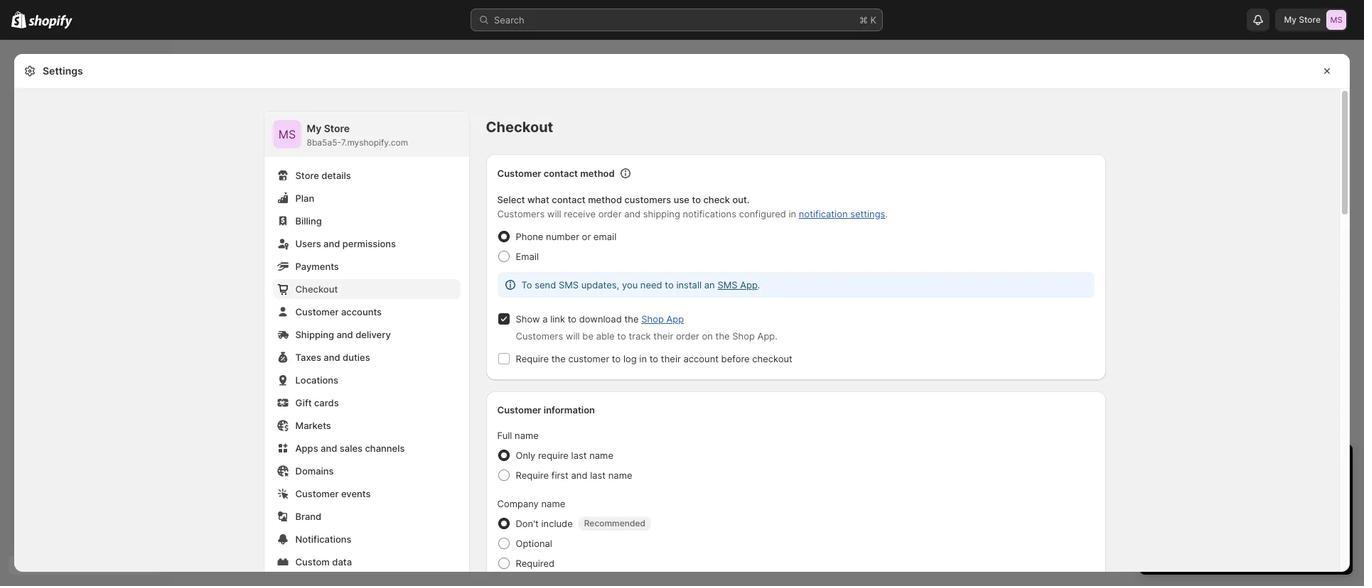 Task type: locate. For each thing, give the bounding box(es) containing it.
shop left app.
[[733, 331, 755, 342]]

1 vertical spatial in
[[639, 353, 647, 365]]

1 horizontal spatial sms
[[718, 279, 738, 291]]

app up customers will be able to track their order on the shop app.
[[667, 314, 684, 325]]

1 horizontal spatial .
[[885, 208, 888, 220]]

taxes and duties link
[[273, 348, 460, 368]]

settings
[[850, 208, 885, 220]]

recommended
[[584, 518, 646, 529]]

customers down the a
[[516, 331, 563, 342]]

name
[[515, 430, 539, 442], [590, 450, 614, 461], [608, 470, 632, 481], [541, 498, 565, 510]]

0 horizontal spatial in
[[639, 353, 647, 365]]

1 require from the top
[[516, 353, 549, 365]]

1 vertical spatial customers
[[516, 331, 563, 342]]

customers down select
[[497, 208, 545, 220]]

customer for customer information
[[497, 405, 541, 416]]

order left on
[[676, 331, 700, 342]]

0 horizontal spatial checkout
[[295, 284, 338, 295]]

1 horizontal spatial checkout
[[486, 119, 553, 136]]

email
[[516, 251, 539, 262]]

customers
[[497, 208, 545, 220], [516, 331, 563, 342]]

shop up customers will be able to track their order on the shop app.
[[641, 314, 664, 325]]

1 horizontal spatial store
[[324, 122, 350, 134]]

to
[[522, 279, 532, 291]]

0 horizontal spatial .
[[758, 279, 760, 291]]

. right an
[[758, 279, 760, 291]]

my up 8ba5a5-
[[307, 122, 322, 134]]

and for duties
[[324, 352, 340, 363]]

require for require the customer to log in to their account before checkout
[[516, 353, 549, 365]]

status containing to send sms updates, you need to install an
[[497, 272, 1095, 298]]

checkout up customer contact method
[[486, 119, 553, 136]]

permissions
[[343, 238, 396, 250]]

customer inside "link"
[[295, 488, 339, 500]]

my left my store icon
[[1284, 14, 1297, 25]]

1 horizontal spatial the
[[625, 314, 639, 325]]

and right taxes
[[324, 352, 340, 363]]

last
[[571, 450, 587, 461], [590, 470, 606, 481]]

0 horizontal spatial my
[[307, 122, 322, 134]]

my store 8ba5a5-7.myshopify.com
[[307, 122, 408, 148]]

full
[[497, 430, 512, 442]]

. inside select what contact method customers use to check out. customers will receive order and shipping notifications configured in notification settings .
[[885, 208, 888, 220]]

customer up select
[[497, 168, 541, 179]]

users and permissions
[[295, 238, 396, 250]]

domains link
[[273, 461, 460, 481]]

to right able in the bottom left of the page
[[617, 331, 626, 342]]

1 vertical spatial .
[[758, 279, 760, 291]]

0 horizontal spatial order
[[598, 208, 622, 220]]

or
[[582, 231, 591, 242]]

sms right send
[[559, 279, 579, 291]]

my for my store 8ba5a5-7.myshopify.com
[[307, 122, 322, 134]]

name up require first and last name
[[590, 450, 614, 461]]

taxes and duties
[[295, 352, 370, 363]]

method inside select what contact method customers use to check out. customers will receive order and shipping notifications configured in notification settings .
[[588, 194, 622, 205]]

0 horizontal spatial store
[[295, 170, 319, 181]]

1 vertical spatial last
[[590, 470, 606, 481]]

app right an
[[740, 279, 758, 291]]

store
[[1299, 14, 1321, 25], [324, 122, 350, 134], [295, 170, 319, 181]]

0 horizontal spatial sms
[[559, 279, 579, 291]]

2 horizontal spatial store
[[1299, 14, 1321, 25]]

in
[[789, 208, 796, 220], [639, 353, 647, 365]]

1 vertical spatial contact
[[552, 194, 586, 205]]

customer
[[568, 353, 609, 365]]

in inside select what contact method customers use to check out. customers will receive order and shipping notifications configured in notification settings .
[[789, 208, 796, 220]]

8ba5a5-
[[307, 137, 341, 148]]

shopify image
[[29, 15, 73, 29]]

2 require from the top
[[516, 470, 549, 481]]

customer for customer contact method
[[497, 168, 541, 179]]

contact up what
[[544, 168, 578, 179]]

show
[[516, 314, 540, 325]]

. right notification
[[885, 208, 888, 220]]

1 horizontal spatial order
[[676, 331, 700, 342]]

and right users
[[324, 238, 340, 250]]

store left my store icon
[[1299, 14, 1321, 25]]

notifications
[[295, 534, 352, 545]]

custom data link
[[273, 552, 460, 572]]

to right need
[[665, 279, 674, 291]]

will inside select what contact method customers use to check out. customers will receive order and shipping notifications configured in notification settings .
[[547, 208, 561, 220]]

track
[[629, 331, 651, 342]]

sms app link
[[718, 279, 758, 291]]

company name
[[497, 498, 565, 510]]

customer down domains
[[295, 488, 339, 500]]

only
[[516, 450, 536, 461]]

status
[[497, 272, 1095, 298]]

store up 8ba5a5-
[[324, 122, 350, 134]]

store up plan
[[295, 170, 319, 181]]

the left customer
[[552, 353, 566, 365]]

shipping
[[295, 329, 334, 341]]

0 vertical spatial checkout
[[486, 119, 553, 136]]

require down only
[[516, 470, 549, 481]]

notification settings link
[[799, 208, 885, 220]]

out.
[[733, 194, 750, 205]]

0 vertical spatial last
[[571, 450, 587, 461]]

billing link
[[273, 211, 460, 231]]

0 vertical spatial shop
[[641, 314, 664, 325]]

customer
[[497, 168, 541, 179], [295, 306, 339, 318], [497, 405, 541, 416], [295, 488, 339, 500]]

customer up shipping
[[295, 306, 339, 318]]

shop settings menu element
[[264, 112, 469, 587]]

1 vertical spatial will
[[566, 331, 580, 342]]

and down customer accounts
[[337, 329, 353, 341]]

method
[[580, 168, 615, 179], [588, 194, 622, 205]]

to send sms updates, you need to install an sms app .
[[522, 279, 760, 291]]

to right log
[[650, 353, 658, 365]]

the right on
[[716, 331, 730, 342]]

will down what
[[547, 208, 561, 220]]

checkout
[[486, 119, 553, 136], [295, 284, 338, 295]]

store inside "my store 8ba5a5-7.myshopify.com"
[[324, 122, 350, 134]]

in right configured
[[789, 208, 796, 220]]

to
[[692, 194, 701, 205], [665, 279, 674, 291], [568, 314, 577, 325], [617, 331, 626, 342], [612, 353, 621, 365], [650, 353, 658, 365]]

0 vertical spatial their
[[654, 331, 674, 342]]

domains
[[295, 466, 334, 477]]

number
[[546, 231, 579, 242]]

shipping and delivery
[[295, 329, 391, 341]]

receive
[[564, 208, 596, 220]]

notifications link
[[273, 530, 460, 550]]

0 horizontal spatial app
[[667, 314, 684, 325]]

2 sms from the left
[[718, 279, 738, 291]]

apps
[[295, 443, 318, 454]]

their left account
[[661, 353, 681, 365]]

to right use
[[692, 194, 701, 205]]

0 horizontal spatial the
[[552, 353, 566, 365]]

1 vertical spatial shop
[[733, 331, 755, 342]]

0 vertical spatial contact
[[544, 168, 578, 179]]

checkout down payments
[[295, 284, 338, 295]]

2 vertical spatial store
[[295, 170, 319, 181]]

the
[[625, 314, 639, 325], [716, 331, 730, 342], [552, 353, 566, 365]]

cards
[[314, 397, 339, 409]]

1 horizontal spatial app
[[740, 279, 758, 291]]

the up track
[[625, 314, 639, 325]]

users
[[295, 238, 321, 250]]

0 vertical spatial my
[[1284, 14, 1297, 25]]

dialog
[[1356, 54, 1364, 573]]

data
[[332, 557, 352, 568]]

will left be
[[566, 331, 580, 342]]

markets
[[295, 420, 331, 432]]

sms right an
[[718, 279, 738, 291]]

payments link
[[273, 257, 460, 277]]

and
[[624, 208, 641, 220], [324, 238, 340, 250], [337, 329, 353, 341], [324, 352, 340, 363], [321, 443, 337, 454], [571, 470, 588, 481]]

1 vertical spatial checkout
[[295, 284, 338, 295]]

contact up receive
[[552, 194, 586, 205]]

and for permissions
[[324, 238, 340, 250]]

0 vertical spatial will
[[547, 208, 561, 220]]

k
[[871, 14, 877, 26]]

2 horizontal spatial the
[[716, 331, 730, 342]]

order inside select what contact method customers use to check out. customers will receive order and shipping notifications configured in notification settings .
[[598, 208, 622, 220]]

their down the shop app "link"
[[654, 331, 674, 342]]

0 vertical spatial customers
[[497, 208, 545, 220]]

show a link to download the shop app
[[516, 314, 684, 325]]

customer events link
[[273, 484, 460, 504]]

my store
[[1284, 14, 1321, 25]]

full name
[[497, 430, 539, 442]]

require down show
[[516, 353, 549, 365]]

0 vertical spatial in
[[789, 208, 796, 220]]

my inside "my store 8ba5a5-7.myshopify.com"
[[307, 122, 322, 134]]

custom
[[295, 557, 330, 568]]

0 vertical spatial .
[[885, 208, 888, 220]]

in right log
[[639, 353, 647, 365]]

1 vertical spatial method
[[588, 194, 622, 205]]

settings
[[43, 65, 83, 77]]

before
[[721, 353, 750, 365]]

0 horizontal spatial will
[[547, 208, 561, 220]]

custom data
[[295, 557, 352, 568]]

status inside settings dialog
[[497, 272, 1095, 298]]

last right first
[[590, 470, 606, 481]]

1 vertical spatial require
[[516, 470, 549, 481]]

1 vertical spatial my
[[307, 122, 322, 134]]

order up email
[[598, 208, 622, 220]]

0 vertical spatial store
[[1299, 14, 1321, 25]]

1 horizontal spatial my
[[1284, 14, 1297, 25]]

notification
[[799, 208, 848, 220]]

company
[[497, 498, 539, 510]]

and right "apps"
[[321, 443, 337, 454]]

0 vertical spatial the
[[625, 314, 639, 325]]

customer up full name on the left bottom
[[497, 405, 541, 416]]

contact
[[544, 168, 578, 179], [552, 194, 586, 205]]

store for my store
[[1299, 14, 1321, 25]]

don't
[[516, 518, 539, 530]]

0 vertical spatial order
[[598, 208, 622, 220]]

send
[[535, 279, 556, 291]]

and down customers
[[624, 208, 641, 220]]

to right link
[[568, 314, 577, 325]]

0 vertical spatial require
[[516, 353, 549, 365]]

1 vertical spatial store
[[324, 122, 350, 134]]

1 horizontal spatial in
[[789, 208, 796, 220]]

required
[[516, 558, 555, 570]]

checkout inside shop settings menu element
[[295, 284, 338, 295]]

my
[[1284, 14, 1297, 25], [307, 122, 322, 134]]

require
[[516, 353, 549, 365], [516, 470, 549, 481]]

last up require first and last name
[[571, 450, 587, 461]]



Task type: describe. For each thing, give the bounding box(es) containing it.
details
[[322, 170, 351, 181]]

include
[[541, 518, 573, 530]]

shipping
[[643, 208, 680, 220]]

1 vertical spatial the
[[716, 331, 730, 342]]

⌘ k
[[860, 14, 877, 26]]

payments
[[295, 261, 339, 272]]

select what contact method customers use to check out. customers will receive order and shipping notifications configured in notification settings .
[[497, 194, 888, 220]]

app.
[[758, 331, 778, 342]]

customers
[[625, 194, 671, 205]]

3 days left in your trial element
[[1140, 481, 1353, 575]]

billing
[[295, 215, 322, 227]]

shop app link
[[641, 314, 684, 325]]

you
[[622, 279, 638, 291]]

users and permissions link
[[273, 234, 460, 254]]

customer contact method
[[497, 168, 615, 179]]

gift
[[295, 397, 312, 409]]

duties
[[343, 352, 370, 363]]

to inside select what contact method customers use to check out. customers will receive order and shipping notifications configured in notification settings .
[[692, 194, 701, 205]]

gift cards
[[295, 397, 339, 409]]

apps and sales channels
[[295, 443, 405, 454]]

configured
[[739, 208, 786, 220]]

ms button
[[273, 120, 301, 149]]

require the customer to log in to their account before checkout
[[516, 353, 793, 365]]

taxes
[[295, 352, 321, 363]]

name up include
[[541, 498, 565, 510]]

don't include
[[516, 518, 573, 530]]

email
[[594, 231, 617, 242]]

customer for customer accounts
[[295, 306, 339, 318]]

0 vertical spatial app
[[740, 279, 758, 291]]

brand link
[[273, 507, 460, 527]]

first
[[552, 470, 569, 481]]

able
[[596, 331, 615, 342]]

notifications
[[683, 208, 737, 220]]

and for sales
[[321, 443, 337, 454]]

store details link
[[273, 166, 460, 186]]

customer events
[[295, 488, 371, 500]]

check
[[704, 194, 730, 205]]

link
[[550, 314, 565, 325]]

markets link
[[273, 416, 460, 436]]

my store image
[[273, 120, 301, 149]]

contact inside select what contact method customers use to check out. customers will receive order and shipping notifications configured in notification settings .
[[552, 194, 586, 205]]

and right first
[[571, 470, 588, 481]]

information
[[544, 405, 595, 416]]

1 horizontal spatial will
[[566, 331, 580, 342]]

delivery
[[356, 329, 391, 341]]

a
[[543, 314, 548, 325]]

download
[[579, 314, 622, 325]]

customer accounts link
[[273, 302, 460, 322]]

1 horizontal spatial last
[[590, 470, 606, 481]]

and inside select what contact method customers use to check out. customers will receive order and shipping notifications configured in notification settings .
[[624, 208, 641, 220]]

1 sms from the left
[[559, 279, 579, 291]]

customers inside select what contact method customers use to check out. customers will receive order and shipping notifications configured in notification settings .
[[497, 208, 545, 220]]

log
[[623, 353, 637, 365]]

require
[[538, 450, 569, 461]]

install
[[676, 279, 702, 291]]

name up only
[[515, 430, 539, 442]]

account
[[684, 353, 719, 365]]

shopify image
[[11, 11, 26, 28]]

1 horizontal spatial shop
[[733, 331, 755, 342]]

apps and sales channels link
[[273, 439, 460, 459]]

require first and last name
[[516, 470, 632, 481]]

my for my store
[[1284, 14, 1297, 25]]

events
[[341, 488, 371, 500]]

select
[[497, 194, 525, 205]]

gift cards link
[[273, 393, 460, 413]]

0 vertical spatial method
[[580, 168, 615, 179]]

locations link
[[273, 370, 460, 390]]

require for require first and last name
[[516, 470, 549, 481]]

checkout link
[[273, 279, 460, 299]]

1 vertical spatial their
[[661, 353, 681, 365]]

⌘
[[860, 14, 868, 26]]

0 horizontal spatial last
[[571, 450, 587, 461]]

an
[[704, 279, 715, 291]]

0 horizontal spatial shop
[[641, 314, 664, 325]]

need
[[640, 279, 662, 291]]

locations
[[295, 375, 339, 386]]

checkout
[[752, 353, 793, 365]]

brand
[[295, 511, 322, 523]]

store details
[[295, 170, 351, 181]]

name up recommended
[[608, 470, 632, 481]]

customer information
[[497, 405, 595, 416]]

1 vertical spatial order
[[676, 331, 700, 342]]

1 vertical spatial app
[[667, 314, 684, 325]]

phone
[[516, 231, 543, 242]]

optional
[[516, 538, 552, 550]]

store inside store details link
[[295, 170, 319, 181]]

plan link
[[273, 188, 460, 208]]

7.myshopify.com
[[341, 137, 408, 148]]

customer accounts
[[295, 306, 382, 318]]

settings dialog
[[14, 54, 1350, 587]]

2 vertical spatial the
[[552, 353, 566, 365]]

search
[[494, 14, 525, 26]]

plan
[[295, 193, 314, 204]]

what
[[528, 194, 549, 205]]

be
[[583, 331, 594, 342]]

accounts
[[341, 306, 382, 318]]

shipping and delivery link
[[273, 325, 460, 345]]

and for delivery
[[337, 329, 353, 341]]

store for my store 8ba5a5-7.myshopify.com
[[324, 122, 350, 134]]

to left log
[[612, 353, 621, 365]]

sales
[[340, 443, 363, 454]]

channels
[[365, 443, 405, 454]]

only require last name
[[516, 450, 614, 461]]

my store image
[[1327, 10, 1347, 30]]

customer for customer events
[[295, 488, 339, 500]]



Task type: vqa. For each thing, say whether or not it's contained in the screenshot.
The transaction fee is 0.35 % when you reach $100,000 in US sales each calendar year.
no



